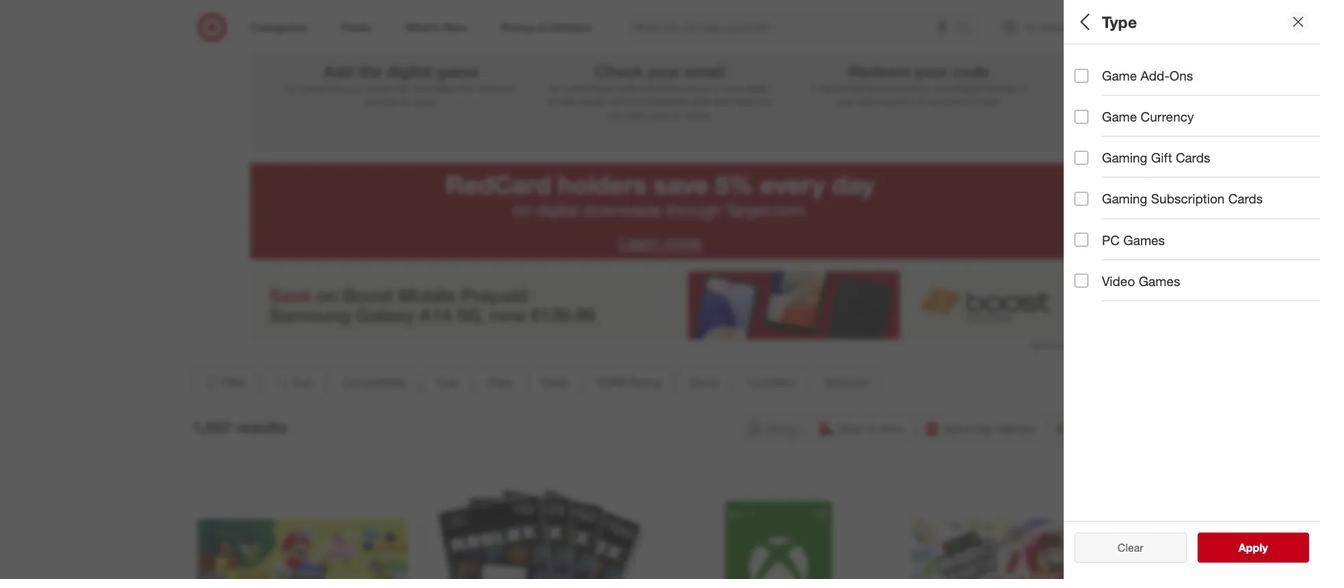 Task type: describe. For each thing, give the bounding box(es) containing it.
same day delivery
[[943, 422, 1036, 436]]

hours.
[[686, 109, 712, 121]]

through
[[666, 200, 721, 220]]

for
[[549, 82, 560, 94]]

type inside all filters dialog
[[1075, 106, 1104, 122]]

4+
[[672, 109, 683, 121]]

gift
[[1151, 150, 1172, 166]]

to right directly
[[1019, 82, 1027, 94]]

genre inside all filters dialog
[[1075, 298, 1112, 314]]

pickup button
[[740, 414, 808, 444]]

more
[[664, 233, 701, 253]]

all filters
[[1075, 12, 1141, 31]]

add the digital game or content to your online cart and follow the checkout process as usual.
[[287, 62, 516, 107]]

to inside check your email for a download code and instructions on next steps. emails usually arrive immediately after purchase, but can take up to 4+ hours.
[[661, 109, 669, 121]]

enjoy!
[[975, 96, 1001, 107]]

content inside add the digital game or content to your online cart and follow the checkout process as usual.
[[298, 82, 331, 94]]

redcard holders save 5% every day
[[446, 169, 875, 200]]

see
[[1224, 542, 1244, 555]]

to inside add the digital game or content to your online cart and follow the checkout process as usual.
[[333, 82, 342, 94]]

1 vertical spatial type button
[[424, 368, 470, 398]]

0 horizontal spatial price
[[487, 376, 512, 390]]

your down redeem
[[837, 96, 856, 107]]

usual.
[[414, 96, 438, 107]]

price inside all filters dialog
[[1075, 154, 1107, 170]]

filter button
[[192, 368, 256, 398]]

to right steps.
[[811, 82, 820, 94]]

What can we help you find? suggestions appear below search field
[[625, 12, 962, 42]]

usually
[[578, 96, 608, 107]]

content inside redeem your code to download the content you purchased directly to your game system or computer. enjoy!
[[883, 82, 916, 94]]

2
[[655, 12, 666, 36]]

1,557
[[192, 418, 232, 437]]

shop in store
[[838, 422, 904, 436]]

game inside redeem your code to download the content you purchased directly to your game system or computer. enjoy!
[[858, 96, 883, 107]]

but
[[759, 96, 773, 107]]

cards for gaming subscription cards
[[1229, 191, 1263, 207]]

clear button
[[1075, 533, 1187, 563]]

gaming gift cards
[[1102, 150, 1211, 166]]

apply button
[[1198, 533, 1309, 563]]

PC Games checkbox
[[1075, 233, 1089, 247]]

roblox gift card image
[[436, 474, 646, 580]]

search
[[952, 22, 985, 35]]

1 vertical spatial esrb
[[597, 376, 626, 390]]

sort button
[[262, 368, 325, 398]]

cart
[[394, 82, 411, 94]]

redcard
[[446, 169, 551, 200]]

immediately
[[637, 96, 689, 107]]

featured button
[[813, 368, 879, 398]]

sponsored
[[1030, 340, 1070, 351]]

holders
[[558, 169, 647, 200]]

shop
[[838, 422, 864, 436]]

see results button
[[1198, 533, 1309, 563]]

game for game add-ons
[[1102, 68, 1137, 83]]

downloads
[[583, 200, 661, 220]]

1 horizontal spatial the
[[460, 82, 474, 94]]

Game Currency checkbox
[[1075, 110, 1089, 124]]

same day delivery button
[[918, 414, 1045, 444]]

shop in store button
[[813, 414, 913, 444]]

follow
[[432, 82, 457, 94]]

purchased
[[936, 82, 982, 94]]

0 horizontal spatial price button
[[476, 368, 524, 398]]

0 horizontal spatial genre button
[[678, 368, 731, 398]]

2 vertical spatial type
[[435, 376, 459, 390]]

Gaming Subscription Cards checkbox
[[1075, 192, 1089, 206]]

system
[[885, 96, 916, 107]]

clear all
[[1111, 542, 1151, 555]]

check
[[595, 62, 643, 81]]

all filters dialog
[[1064, 0, 1320, 580]]

add-
[[1141, 68, 1170, 83]]

type dialog
[[1064, 0, 1320, 580]]

gaming for gaming gift cards
[[1102, 150, 1148, 166]]

on digital downloads through target.com.
[[513, 200, 807, 220]]

same
[[943, 422, 972, 436]]

directly
[[985, 82, 1016, 94]]

game inside add the digital game or content to your online cart and follow the checkout process as usual.
[[437, 62, 479, 81]]

1,557 results
[[192, 418, 287, 437]]

every
[[760, 169, 825, 200]]

featured
[[824, 376, 868, 390]]

online
[[366, 82, 391, 94]]

your up you at right
[[915, 62, 948, 81]]

0 horizontal spatial compatibility
[[342, 376, 407, 390]]

add
[[324, 62, 354, 81]]

up
[[647, 109, 658, 121]]

1 horizontal spatial genre button
[[1075, 284, 1310, 332]]

esrb inside all filters dialog
[[1075, 250, 1110, 266]]

learn more
[[619, 233, 701, 253]]

results for 1,557 results
[[236, 418, 287, 437]]

filter
[[222, 376, 246, 390]]

code inside redeem your code to download the content you purchased directly to your game system or computer. enjoy!
[[952, 62, 990, 81]]

game currency
[[1102, 109, 1194, 125]]

price button inside all filters dialog
[[1075, 140, 1310, 188]]

clear for clear
[[1118, 542, 1144, 555]]

game add-ons
[[1102, 68, 1193, 83]]

steps.
[[746, 82, 771, 94]]

take
[[627, 109, 645, 121]]

your inside check your email for a download code and instructions on next steps. emails usually arrive immediately after purchase, but can take up to 4+ hours.
[[647, 62, 680, 81]]

download inside redeem your code to download the content you purchased directly to your game system or computer. enjoy!
[[822, 82, 864, 94]]

1 vertical spatial deals button
[[529, 368, 580, 398]]

target.com.
[[726, 200, 807, 220]]

ons
[[1170, 68, 1193, 83]]

Video Games checkbox
[[1075, 274, 1089, 288]]

process
[[364, 96, 398, 107]]

save
[[654, 169, 709, 200]]

checkout
[[476, 82, 516, 94]]

day
[[975, 422, 994, 436]]

instructions
[[659, 82, 708, 94]]

compatibility button inside all filters dialog
[[1075, 44, 1310, 92]]

emails
[[548, 96, 576, 107]]

pc
[[1102, 232, 1120, 248]]

0 horizontal spatial on
[[513, 200, 531, 220]]

all
[[1075, 12, 1094, 31]]

redeem your code to download the content you purchased directly to your game system or computer. enjoy!
[[811, 62, 1027, 107]]

and inside check your email for a download code and instructions on next steps. emails usually arrive immediately after purchase, but can take up to 4+ hours.
[[640, 82, 656, 94]]

pc games
[[1102, 232, 1165, 248]]



Task type: vqa. For each thing, say whether or not it's contained in the screenshot.
$35.00
no



Task type: locate. For each thing, give the bounding box(es) containing it.
0 vertical spatial esrb rating
[[1075, 250, 1154, 266]]

on left next
[[711, 82, 722, 94]]

1 horizontal spatial digital
[[536, 200, 579, 220]]

xbox gift card (digital) image
[[674, 474, 884, 580], [674, 474, 884, 580]]

1 vertical spatial results
[[1247, 542, 1283, 555]]

1 vertical spatial price button
[[476, 368, 524, 398]]

game left 'add-'
[[1102, 68, 1137, 83]]

code up purchased
[[952, 62, 990, 81]]

esrb rating inside all filters dialog
[[1075, 250, 1154, 266]]

clear all button
[[1075, 533, 1187, 563]]

1 horizontal spatial compatibility
[[1075, 59, 1157, 74]]

digital
[[386, 62, 432, 81], [536, 200, 579, 220]]

game for game currency
[[1102, 109, 1137, 125]]

1 vertical spatial price
[[487, 376, 512, 390]]

learn
[[619, 233, 660, 253]]

0 horizontal spatial deals button
[[529, 368, 580, 398]]

games right video
[[1139, 273, 1180, 289]]

content up system
[[883, 82, 916, 94]]

your inside add the digital game or content to your online cart and follow the checkout process as usual.
[[344, 82, 363, 94]]

1 vertical spatial gaming
[[1102, 191, 1148, 207]]

gaming up pc games
[[1102, 191, 1148, 207]]

download inside check your email for a download code and instructions on next steps. emails usually arrive immediately after purchase, but can take up to 4+ hours.
[[571, 82, 613, 94]]

2 download from the left
[[822, 82, 864, 94]]

code inside check your email for a download code and instructions on next steps. emails usually arrive immediately after purchase, but can take up to 4+ hours.
[[616, 82, 637, 94]]

compatibility button
[[1075, 44, 1310, 92], [330, 368, 418, 398]]

0 vertical spatial compatibility button
[[1075, 44, 1310, 92]]

digital up the cart
[[386, 62, 432, 81]]

1 horizontal spatial deals
[[1075, 202, 1110, 218]]

0 vertical spatial genre button
[[1075, 284, 1310, 332]]

to
[[333, 82, 342, 94], [811, 82, 820, 94], [1019, 82, 1027, 94], [661, 109, 669, 121]]

deals
[[1075, 202, 1110, 218], [541, 376, 569, 390]]

0 vertical spatial games
[[1124, 232, 1165, 248]]

to right up
[[661, 109, 669, 121]]

esrb
[[1075, 250, 1110, 266], [597, 376, 626, 390]]

subscription
[[1151, 191, 1225, 207]]

1 vertical spatial games
[[1139, 273, 1180, 289]]

computer.
[[930, 96, 972, 107]]

download up the usually
[[571, 82, 613, 94]]

and up usual.
[[414, 82, 430, 94]]

cards for gaming gift cards
[[1176, 150, 1211, 166]]

0 vertical spatial type button
[[1075, 92, 1310, 140]]

and inside add the digital game or content to your online cart and follow the checkout process as usual.
[[414, 82, 430, 94]]

on
[[711, 82, 722, 94], [513, 200, 531, 220]]

gaming left gift
[[1102, 150, 1148, 166]]

0 vertical spatial or
[[287, 82, 295, 94]]

redeem
[[849, 62, 911, 81]]

0 vertical spatial on
[[711, 82, 722, 94]]

content
[[298, 82, 331, 94], [883, 82, 916, 94]]

1 clear from the left
[[1111, 542, 1137, 555]]

1 horizontal spatial game
[[858, 96, 883, 107]]

1 download from the left
[[571, 82, 613, 94]]

1 horizontal spatial deals button
[[1075, 188, 1310, 236]]

0 horizontal spatial results
[[236, 418, 287, 437]]

game left system
[[858, 96, 883, 107]]

after
[[692, 96, 711, 107]]

1 horizontal spatial and
[[640, 82, 656, 94]]

compatibility inside all filters dialog
[[1075, 59, 1157, 74]]

or inside redeem your code to download the content you purchased directly to your game system or computer. enjoy!
[[918, 96, 927, 107]]

0 vertical spatial gaming
[[1102, 150, 1148, 166]]

1 horizontal spatial compatibility button
[[1075, 44, 1310, 92]]

1 vertical spatial or
[[918, 96, 927, 107]]

0 horizontal spatial deals
[[541, 376, 569, 390]]

0 vertical spatial rating
[[1114, 250, 1154, 266]]

1 vertical spatial esrb rating
[[597, 376, 661, 390]]

the down redeem
[[867, 82, 880, 94]]

clear
[[1111, 542, 1137, 555], [1118, 542, 1144, 555]]

a
[[563, 82, 568, 94]]

type inside dialog
[[1102, 12, 1137, 31]]

0 vertical spatial cards
[[1176, 150, 1211, 166]]

pickup
[[766, 422, 799, 436]]

your
[[647, 62, 680, 81], [915, 62, 948, 81], [344, 82, 363, 94], [837, 96, 856, 107]]

email
[[685, 62, 725, 81]]

as
[[401, 96, 411, 107]]

download
[[571, 82, 613, 94], [822, 82, 864, 94]]

1 vertical spatial digital
[[536, 200, 579, 220]]

0 vertical spatial results
[[236, 418, 287, 437]]

on down redcard
[[513, 200, 531, 220]]

1 vertical spatial type
[[1075, 106, 1104, 122]]

cards right gift
[[1176, 150, 1211, 166]]

digital down holders
[[536, 200, 579, 220]]

1 vertical spatial cards
[[1229, 191, 1263, 207]]

2 game from the top
[[1102, 109, 1137, 125]]

game
[[1102, 68, 1137, 83], [1102, 109, 1137, 125]]

1 horizontal spatial rating
[[1114, 250, 1154, 266]]

can
[[608, 109, 624, 121]]

1 horizontal spatial esrb rating button
[[1075, 236, 1310, 284]]

and
[[414, 82, 430, 94], [640, 82, 656, 94]]

1 vertical spatial rating
[[629, 376, 661, 390]]

or
[[287, 82, 295, 94], [918, 96, 927, 107]]

deals button inside all filters dialog
[[1075, 188, 1310, 236]]

1 vertical spatial game
[[1102, 109, 1137, 125]]

rating inside all filters dialog
[[1114, 250, 1154, 266]]

0 vertical spatial type
[[1102, 12, 1137, 31]]

1 horizontal spatial esrb rating
[[1075, 250, 1154, 266]]

results right "see"
[[1247, 542, 1283, 555]]

0 horizontal spatial the
[[358, 62, 382, 81]]

0 horizontal spatial game
[[437, 62, 479, 81]]

0 vertical spatial esrb
[[1075, 250, 1110, 266]]

video games
[[1102, 273, 1180, 289]]

3
[[914, 12, 925, 36]]

video
[[1102, 273, 1135, 289]]

digital inside add the digital game or content to your online cart and follow the checkout process as usual.
[[386, 62, 432, 81]]

1 vertical spatial code
[[616, 82, 637, 94]]

advertisement region
[[250, 271, 1070, 340]]

condition button
[[737, 368, 807, 398]]

0 vertical spatial deals button
[[1075, 188, 1310, 236]]

1 horizontal spatial results
[[1247, 542, 1283, 555]]

genre left condition
[[689, 376, 719, 390]]

0 vertical spatial deals
[[1075, 202, 1110, 218]]

1 gaming from the top
[[1102, 150, 1148, 166]]

1 vertical spatial genre
[[689, 376, 719, 390]]

games right 'pc'
[[1124, 232, 1165, 248]]

super mario party - nintendo switch image
[[911, 474, 1123, 580], [911, 474, 1123, 580]]

filters
[[1098, 12, 1141, 31]]

0 vertical spatial compatibility
[[1075, 59, 1157, 74]]

deals inside all filters dialog
[[1075, 202, 1110, 218]]

1 horizontal spatial esrb
[[1075, 250, 1110, 266]]

results right 1,557
[[236, 418, 287, 437]]

0 horizontal spatial type button
[[424, 368, 470, 398]]

0 vertical spatial code
[[952, 62, 990, 81]]

1 horizontal spatial cards
[[1229, 191, 1263, 207]]

your up instructions
[[647, 62, 680, 81]]

Gaming Gift Cards checkbox
[[1075, 151, 1089, 165]]

1
[[396, 12, 407, 36]]

or inside add the digital game or content to your online cart and follow the checkout process as usual.
[[287, 82, 295, 94]]

purchase,
[[714, 96, 756, 107]]

sort
[[292, 376, 313, 390]]

0 horizontal spatial rating
[[629, 376, 661, 390]]

2 clear from the left
[[1118, 542, 1144, 555]]

arrive
[[611, 96, 635, 107]]

your down add
[[344, 82, 363, 94]]

price button
[[1075, 140, 1310, 188], [476, 368, 524, 398]]

see results
[[1224, 542, 1283, 555]]

0 horizontal spatial or
[[287, 82, 295, 94]]

2 horizontal spatial the
[[867, 82, 880, 94]]

clear for clear all
[[1111, 542, 1137, 555]]

1 and from the left
[[414, 82, 430, 94]]

genre
[[1075, 298, 1112, 314], [689, 376, 719, 390]]

code up arrive
[[616, 82, 637, 94]]

games for video games
[[1139, 273, 1180, 289]]

the inside redeem your code to download the content you purchased directly to your game system or computer. enjoy!
[[867, 82, 880, 94]]

0 vertical spatial price button
[[1075, 140, 1310, 188]]

cards
[[1176, 150, 1211, 166], [1229, 191, 1263, 207]]

0 horizontal spatial and
[[414, 82, 430, 94]]

1 game from the top
[[1102, 68, 1137, 83]]

content down add
[[298, 82, 331, 94]]

game up follow
[[437, 62, 479, 81]]

clear inside button
[[1118, 542, 1144, 555]]

and up immediately
[[640, 82, 656, 94]]

type button
[[1075, 92, 1310, 140], [424, 368, 470, 398]]

in
[[867, 422, 876, 436]]

2 content from the left
[[883, 82, 916, 94]]

clear inside button
[[1111, 542, 1137, 555]]

apply
[[1239, 542, 1268, 555]]

gaming
[[1102, 150, 1148, 166], [1102, 191, 1148, 207]]

genre down video games option on the top
[[1075, 298, 1112, 314]]

0 vertical spatial digital
[[386, 62, 432, 81]]

1 horizontal spatial download
[[822, 82, 864, 94]]

0 horizontal spatial content
[[298, 82, 331, 94]]

1 horizontal spatial genre
[[1075, 298, 1112, 314]]

0 horizontal spatial code
[[616, 82, 637, 94]]

gaming for gaming subscription cards
[[1102, 191, 1148, 207]]

0 horizontal spatial download
[[571, 82, 613, 94]]

deals button
[[1075, 188, 1310, 236], [529, 368, 580, 398]]

1 content from the left
[[298, 82, 331, 94]]

all
[[1140, 542, 1151, 555]]

0 horizontal spatial esrb
[[597, 376, 626, 390]]

5%
[[715, 169, 753, 200]]

new super mario bros u deluxe - nintendo switch image
[[198, 474, 408, 580], [198, 474, 408, 580]]

you
[[918, 82, 934, 94]]

game right game currency option
[[1102, 109, 1137, 125]]

results inside button
[[1247, 542, 1283, 555]]

gaming subscription cards
[[1102, 191, 1263, 207]]

1 vertical spatial compatibility
[[342, 376, 407, 390]]

esrb rating button
[[1075, 236, 1310, 284], [586, 368, 672, 398]]

results for see results
[[1247, 542, 1283, 555]]

1 vertical spatial deals
[[541, 376, 569, 390]]

0 horizontal spatial genre
[[689, 376, 719, 390]]

the up online
[[358, 62, 382, 81]]

0 horizontal spatial digital
[[386, 62, 432, 81]]

0 horizontal spatial esrb rating button
[[586, 368, 672, 398]]

condition
[[748, 376, 796, 390]]

0 vertical spatial genre
[[1075, 298, 1112, 314]]

1 vertical spatial game
[[858, 96, 883, 107]]

1 horizontal spatial price
[[1075, 154, 1107, 170]]

1 horizontal spatial on
[[711, 82, 722, 94]]

1 horizontal spatial price button
[[1075, 140, 1310, 188]]

code
[[952, 62, 990, 81], [616, 82, 637, 94]]

1 horizontal spatial code
[[952, 62, 990, 81]]

0 vertical spatial price
[[1075, 154, 1107, 170]]

Game Add-Ons checkbox
[[1075, 69, 1089, 82]]

0 horizontal spatial esrb rating
[[597, 376, 661, 390]]

1 horizontal spatial content
[[883, 82, 916, 94]]

0 vertical spatial esrb rating button
[[1075, 236, 1310, 284]]

currency
[[1141, 109, 1194, 125]]

1 vertical spatial esrb rating button
[[586, 368, 672, 398]]

1 horizontal spatial or
[[918, 96, 927, 107]]

1 vertical spatial on
[[513, 200, 531, 220]]

to down add
[[333, 82, 342, 94]]

1 vertical spatial genre button
[[678, 368, 731, 398]]

0 horizontal spatial compatibility button
[[330, 368, 418, 398]]

0 vertical spatial game
[[1102, 68, 1137, 83]]

games
[[1124, 232, 1165, 248], [1139, 273, 1180, 289]]

the right follow
[[460, 82, 474, 94]]

0 horizontal spatial cards
[[1176, 150, 1211, 166]]

1 horizontal spatial type button
[[1075, 92, 1310, 140]]

0 vertical spatial game
[[437, 62, 479, 81]]

1 vertical spatial compatibility button
[[330, 368, 418, 398]]

search button
[[952, 12, 985, 45]]

on inside check your email for a download code and instructions on next steps. emails usually arrive immediately after purchase, but can take up to 4+ hours.
[[711, 82, 722, 94]]

2 gaming from the top
[[1102, 191, 1148, 207]]

check your email for a download code and instructions on next steps. emails usually arrive immediately after purchase, but can take up to 4+ hours.
[[548, 62, 773, 121]]

cards right subscription
[[1229, 191, 1263, 207]]

next
[[725, 82, 743, 94]]

games for pc games
[[1124, 232, 1165, 248]]

store
[[879, 422, 904, 436]]

day
[[832, 169, 875, 200]]

delivery
[[997, 422, 1036, 436]]

rating
[[1114, 250, 1154, 266], [629, 376, 661, 390]]

download down redeem
[[822, 82, 864, 94]]

2 and from the left
[[640, 82, 656, 94]]



